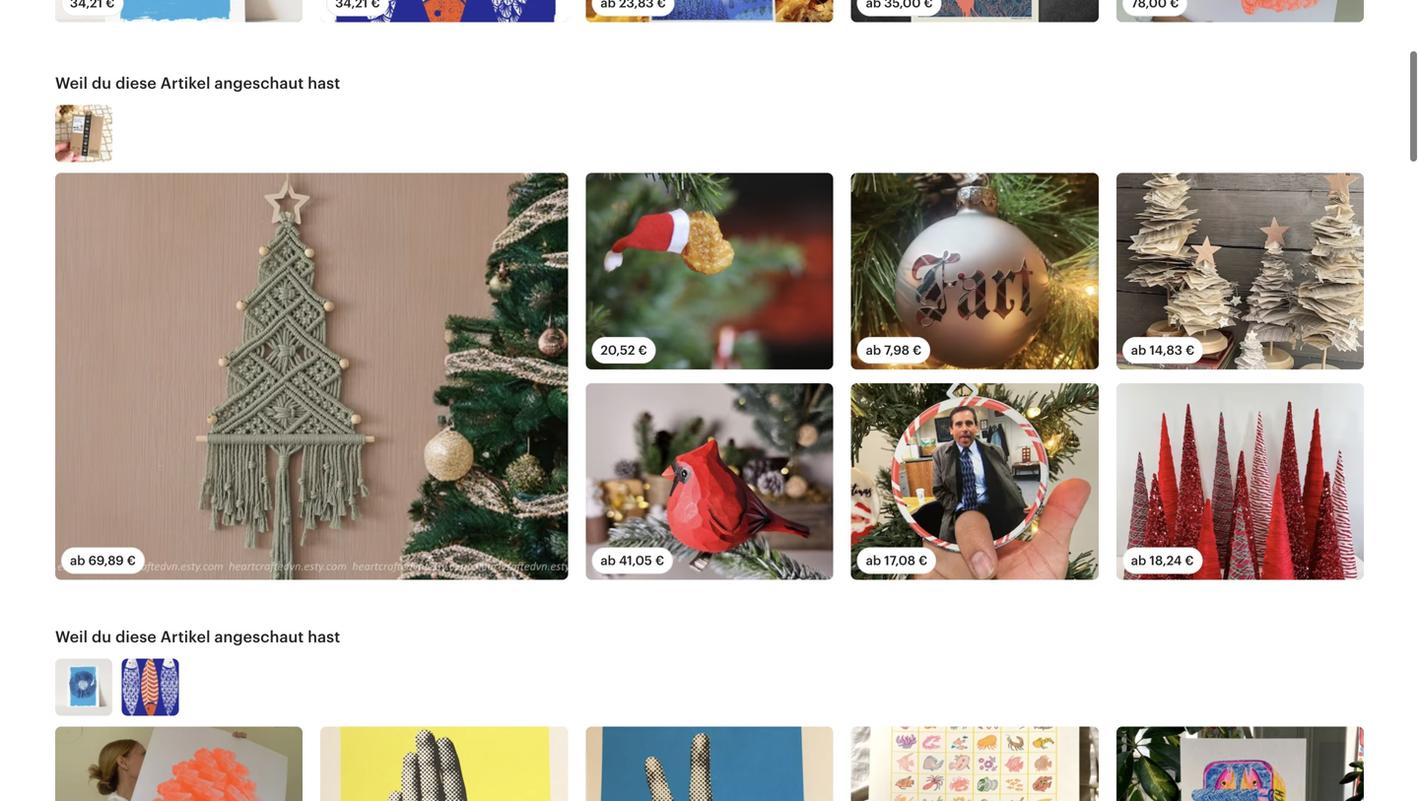 Task type: locate. For each thing, give the bounding box(es) containing it.
weil down ab 69,89 € on the bottom left
[[55, 629, 88, 646]]

ab for ab 7,98 €
[[866, 343, 881, 358]]

1 horizontal spatial neon pinie grande | siebdruck image
[[1117, 0, 1364, 22]]

weil up amazon box ornament for christmas tree, personalized shipping label, mini amazon box tree decor, gift for amazon lover image
[[55, 74, 88, 92]]

angeschaut
[[214, 74, 304, 92], [214, 629, 304, 646]]

0 vertical spatial moderne siebdruck siebdruck skandinavischer stil - 3 fische kunstdruck - indigo wandkunst - siebdruck küstenküche küchenkunst - drei fische image
[[321, 0, 568, 22]]

1 vertical spatial du
[[92, 629, 112, 646]]

weil du diese artikel angeschaut hast
[[55, 74, 340, 92], [55, 629, 340, 646]]

0 vertical spatial siebdruck musik fan plattenspieler kunstdruck schallplatte holz textur vinyl lp art siebdruck - natur klänge - indigo blau - wand kunst dekor image
[[55, 0, 303, 22]]

ab 41,05 €
[[601, 554, 664, 568]]

€ right 14,83
[[1186, 343, 1195, 358]]

1 horizontal spatial moderne siebdruck siebdruck skandinavischer stil - 3 fische kunstdruck - indigo wandkunst - siebdruck küstenküche küchenkunst - drei fische image
[[321, 0, 568, 22]]

1 vertical spatial moderne siebdruck siebdruck skandinavischer stil - 3 fische kunstdruck - indigo wandkunst - siebdruck küstenküche küchenkunst - drei fische image
[[122, 659, 179, 716]]

1 vertical spatial artikel
[[160, 629, 211, 646]]

2 diese from the top
[[115, 629, 157, 646]]

0 horizontal spatial moderne siebdruck siebdruck skandinavischer stil - 3 fische kunstdruck - indigo wandkunst - siebdruck küstenküche küchenkunst - drei fische image
[[122, 659, 179, 716]]

1 vertical spatial weil
[[55, 629, 88, 646]]

1 vertical spatial siebdruck musik fan plattenspieler kunstdruck schallplatte holz textur vinyl lp art siebdruck - natur klänge - indigo blau - wand kunst dekor image
[[55, 659, 112, 716]]

1 weil from the top
[[55, 74, 88, 92]]

perfect catch - risograph druck. - sardinendose kunstwerk. image
[[1117, 727, 1364, 802]]

0 vertical spatial diese
[[115, 74, 157, 92]]

ab left 7,98
[[866, 343, 881, 358]]

moderne siebdruck siebdruck skandinavischer stil - 3 fische kunstdruck - indigo wandkunst - siebdruck küstenküche küchenkunst - drei fische image
[[321, 0, 568, 22], [122, 659, 179, 716]]

ab left 69,89
[[70, 554, 85, 568]]

0 vertical spatial artikel
[[160, 74, 211, 92]]

2 angeschaut from the top
[[214, 629, 304, 646]]

ab
[[866, 343, 881, 358], [1132, 343, 1147, 358], [70, 554, 85, 568], [601, 554, 616, 568], [866, 554, 881, 568], [1132, 554, 1147, 568]]

diese
[[115, 74, 157, 92], [115, 629, 157, 646]]

1 vertical spatial diese
[[115, 629, 157, 646]]

0 vertical spatial angeschaut
[[214, 74, 304, 92]]

1 angeschaut from the top
[[214, 74, 304, 92]]

0 horizontal spatial neon pinie grande | siebdruck image
[[55, 727, 303, 802]]

ab left 41,05
[[601, 554, 616, 568]]

€
[[638, 343, 647, 358], [913, 343, 922, 358], [1186, 343, 1195, 358], [127, 554, 136, 568], [656, 554, 664, 568], [919, 554, 928, 568], [1185, 554, 1194, 568]]

1 vertical spatial hast
[[308, 629, 340, 646]]

du
[[92, 74, 112, 92], [92, 629, 112, 646]]

rote bäume image
[[1117, 384, 1364, 580]]

hast
[[308, 74, 340, 92], [308, 629, 340, 646]]

€ right 41,05
[[656, 554, 664, 568]]

1 vertical spatial angeschaut
[[214, 629, 304, 646]]

€ right 17,08
[[919, 554, 928, 568]]

ab for ab 17,08 €
[[866, 554, 881, 568]]

€ right 18,24
[[1185, 554, 1194, 568]]

2 artikel from the top
[[160, 629, 211, 646]]

1 vertical spatial weil du diese artikel angeschaut hast
[[55, 629, 340, 646]]

€ right 7,98
[[913, 343, 922, 358]]

18,24
[[1150, 554, 1182, 568]]

weil
[[55, 74, 88, 92], [55, 629, 88, 646]]

€ for ab 18,24 €
[[1185, 554, 1194, 568]]

0 vertical spatial hast
[[308, 74, 340, 92]]

ab left 18,24
[[1132, 554, 1147, 568]]

1 diese from the top
[[115, 74, 157, 92]]

0 vertical spatial du
[[92, 74, 112, 92]]

2 hast from the top
[[308, 629, 340, 646]]

7,98
[[885, 343, 910, 358]]

neon pinie grande | siebdruck image
[[1117, 0, 1364, 22], [55, 727, 303, 802]]

siebdruck musik fan plattenspieler kunstdruck schallplatte holz textur vinyl lp art siebdruck - natur klänge - indigo blau - wand kunst dekor image
[[55, 0, 303, 22], [55, 659, 112, 716]]

41,05
[[619, 554, 652, 568]]

€ right 69,89
[[127, 554, 136, 568]]

artikel
[[160, 74, 211, 92], [160, 629, 211, 646]]

0 vertical spatial weil du diese artikel angeschaut hast
[[55, 74, 340, 92]]

papier - handgezogener siebdruckdruck image
[[321, 727, 568, 802]]

17,08
[[885, 554, 916, 568]]

2 weil du diese artikel angeschaut hast from the top
[[55, 629, 340, 646]]

du up amazon box ornament for christmas tree, personalized shipping label, mini amazon box tree decor, gift for amazon lover image
[[92, 74, 112, 92]]

minimalistische vintage gesangsbäume, natürliche hölzerne manteldekor, geschenk für buchliebhaber, musikseitendekoration image
[[1117, 173, 1364, 370]]

0 vertical spatial weil
[[55, 74, 88, 92]]

ab left 14,83
[[1132, 343, 1147, 358]]

ab left 17,08
[[866, 554, 881, 568]]

the cabin image
[[851, 0, 1099, 22]]

du down ab 69,89 € on the bottom left
[[92, 629, 112, 646]]

0 vertical spatial neon pinie grande | siebdruck image
[[1117, 0, 1364, 22]]



Task type: describe. For each thing, give the bounding box(es) containing it.
1 du from the top
[[92, 74, 112, 92]]

€ for ab 7,98 €
[[913, 343, 922, 358]]

schere: handgezogener siebdruckdruck image
[[586, 727, 834, 802]]

ab 17,08 €
[[866, 554, 928, 568]]

ab 14,83 €
[[1132, 343, 1195, 358]]

1 weil du diese artikel angeschaut hast from the top
[[55, 74, 340, 92]]

2 du from the top
[[92, 629, 112, 646]]

€ right '20,52'
[[638, 343, 647, 358]]

ab 7,98 €
[[866, 343, 922, 358]]

ab 69,89 €
[[70, 554, 136, 568]]

ab for ab 14,83 €
[[1132, 343, 1147, 358]]

echter hühnernugget mit weihnachtsmützenverzierung (echter hühnernugget) nuggy buddy image
[[586, 173, 834, 370]]

€ for ab 41,05 €
[[656, 554, 664, 568]]

€ for ab 14,83 €
[[1186, 343, 1195, 358]]

1 siebdruck musik fan plattenspieler kunstdruck schallplatte holz textur vinyl lp art siebdruck - natur klänge - indigo blau - wand kunst dekor image from the top
[[55, 0, 303, 22]]

ab for ab 69,89 €
[[70, 554, 85, 568]]

ab for ab 18,24 €
[[1132, 554, 1147, 568]]

2 weil from the top
[[55, 629, 88, 646]]

20,52
[[601, 343, 635, 358]]

ab for ab 41,05 €
[[601, 554, 616, 568]]

bezaubernde handgefertigte clip-on-vogelornamente für weihnachtsbäume – lebendige, handwerkliche und einzigartige weihnachtsdekorationen image
[[586, 384, 834, 580]]

1 hast from the top
[[308, 74, 340, 92]]

amazon box ornament for christmas tree, personalized shipping label, mini amazon box tree decor, gift for amazon lover image
[[55, 105, 112, 162]]

69,89
[[88, 554, 124, 568]]

€ for ab 17,08 €
[[919, 554, 928, 568]]

1 artikel from the top
[[160, 74, 211, 92]]

20,52 €
[[601, 343, 647, 358]]

14,83
[[1150, 343, 1183, 358]]

fish grid - großer riso druck image
[[851, 727, 1099, 802]]

2 siebdruck musik fan plattenspieler kunstdruck schallplatte holz textur vinyl lp art siebdruck - natur klänge - indigo blau - wand kunst dekor image from the top
[[55, 659, 112, 716]]

das büro ornament - michael the flasher - das büro ornamente - die büro weihnachtsverzierungen - die bürogeschenke - michael scott dunder image
[[851, 384, 1099, 580]]

fart glass christmas ornament image
[[851, 173, 1099, 370]]

ab 18,24 €
[[1132, 554, 1194, 568]]

1 vertical spatial neon pinie grande | siebdruck image
[[55, 727, 303, 802]]

gloaming - risograph druck image
[[586, 0, 834, 22]]

€ for ab 69,89 €
[[127, 554, 136, 568]]

makramee weihnachtsbaum, geschenk für die familie, weihnachtsbaum, boho weihnachtsgeschenk, weihnachtsgeschenke, einzigartiger weihnachtsbaum, makramee wohnkultur x32 image
[[55, 173, 568, 580]]



Task type: vqa. For each thing, say whether or not it's contained in the screenshot.
first angeschaut from the bottom
yes



